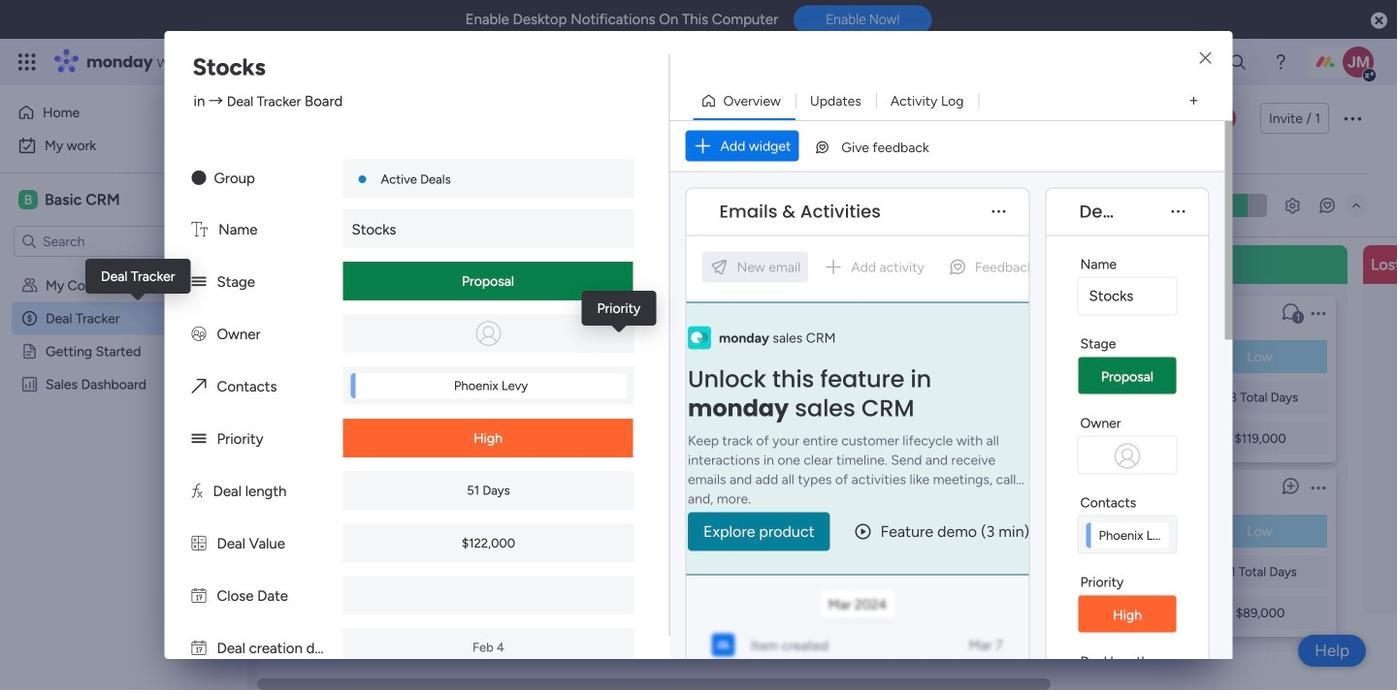 Task type: locate. For each thing, give the bounding box(es) containing it.
v2 multiple person column image
[[192, 326, 206, 343]]

row group
[[288, 245, 1397, 679]]

help image
[[1271, 52, 1290, 72]]

None field
[[715, 199, 886, 225], [1074, 199, 1122, 225], [715, 199, 886, 225], [1074, 199, 1122, 225]]

0 vertical spatial option
[[12, 97, 207, 128]]

0 vertical spatial add view image
[[1190, 94, 1198, 108]]

monday marketplace image
[[1181, 52, 1200, 72]]

0 horizontal spatial add view image
[[520, 150, 528, 164]]

jeremy miller image
[[1343, 47, 1374, 78]]

dapulse date column image
[[192, 588, 206, 605], [192, 640, 206, 658]]

1 horizontal spatial more dots image
[[1171, 205, 1185, 219]]

more dots image
[[992, 205, 1006, 219], [1171, 205, 1185, 219]]

list box
[[0, 265, 247, 663], [839, 288, 1068, 637], [1107, 288, 1336, 637]]

2 dapulse date column image from the top
[[192, 640, 206, 658]]

v2 function small outline image
[[847, 390, 860, 406], [1115, 390, 1127, 406], [847, 565, 860, 580], [1115, 565, 1127, 580]]

1 vertical spatial dapulse date column image
[[192, 640, 206, 658]]

dialog
[[0, 0, 1397, 691]]

v2 small numbers digit column outline image
[[579, 431, 592, 446], [847, 431, 860, 446], [847, 605, 860, 621], [1115, 605, 1127, 621]]

new deal image
[[783, 255, 802, 275]]

1 horizontal spatial add view image
[[1190, 94, 1198, 108]]

1 dapulse date column image from the top
[[192, 588, 206, 605]]

v2 sun image
[[192, 170, 206, 187]]

add view image
[[1190, 94, 1198, 108], [520, 150, 528, 164]]

select product image
[[17, 52, 37, 72]]

arrow down image
[[660, 194, 683, 217]]

Search in workspace field
[[41, 230, 162, 253]]

dapulse text column image
[[192, 221, 208, 239]]

v2 status outline image
[[579, 349, 592, 365], [1115, 349, 1127, 365], [847, 524, 860, 539]]

v2 search image
[[418, 195, 432, 217]]

option
[[12, 97, 207, 128], [12, 130, 236, 161], [0, 268, 247, 272]]

tab
[[508, 142, 539, 173]]

0 horizontal spatial more dots image
[[992, 205, 1006, 219]]

tab list
[[294, 142, 1368, 174]]

1 horizontal spatial v2 status outline image
[[847, 524, 860, 539]]

2 horizontal spatial v2 status outline image
[[1115, 349, 1127, 365]]

v2 small numbers digit column outline image
[[1115, 431, 1127, 446]]

search everything image
[[1228, 52, 1248, 72]]

Search field
[[432, 192, 490, 219]]

0 vertical spatial dapulse date column image
[[192, 588, 206, 605]]



Task type: vqa. For each thing, say whether or not it's contained in the screenshot.
topmost "dapulse x slim" image
no



Task type: describe. For each thing, give the bounding box(es) containing it.
1 vertical spatial option
[[12, 130, 236, 161]]

1 more dots image from the left
[[992, 205, 1006, 219]]

workspace image
[[18, 189, 38, 211]]

v2 function image
[[192, 483, 202, 501]]

1 vertical spatial add view image
[[520, 150, 528, 164]]

0 horizontal spatial list box
[[0, 265, 247, 663]]

collapse image
[[1348, 198, 1364, 213]]

public dashboard image
[[20, 375, 39, 394]]

dapulse numbers column image
[[192, 536, 206, 553]]

0 horizontal spatial v2 status outline image
[[579, 349, 592, 365]]

v2 board relation small image
[[192, 378, 206, 396]]

dapulse close image
[[1371, 11, 1387, 31]]

v2 function small outline image
[[579, 390, 592, 406]]

close image
[[1200, 51, 1211, 65]]

public board image
[[20, 342, 39, 361]]

2 vertical spatial option
[[0, 268, 247, 272]]

v2 status outline image
[[1115, 524, 1127, 539]]

2 more dots image from the left
[[1171, 205, 1185, 219]]

v2 status image
[[192, 431, 206, 448]]

v2 status image
[[192, 274, 206, 291]]

jeremy miller image
[[1211, 106, 1236, 131]]

workspace selection element
[[18, 188, 123, 211]]

1 horizontal spatial list box
[[839, 288, 1068, 637]]

angle down image
[[376, 198, 385, 213]]

2 horizontal spatial list box
[[1107, 288, 1336, 637]]



